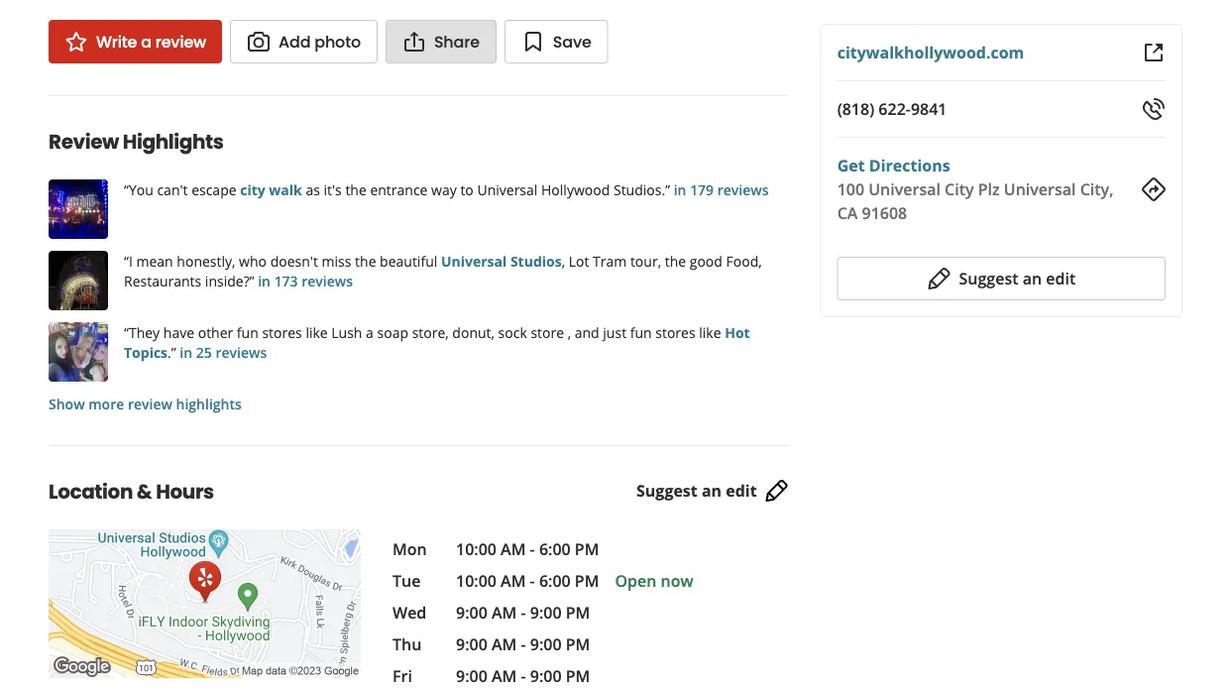 Task type: vqa. For each thing, say whether or not it's contained in the screenshot.
10:00
yes



Task type: locate. For each thing, give the bounding box(es) containing it.
beautiful
[[380, 252, 437, 271]]

other
[[198, 323, 233, 342]]

am for tue
[[501, 571, 526, 592]]

" for " they have other fun stores like lush a soap store, donut, sock store , and just fun stores like
[[124, 323, 129, 342]]

an inside suggest an edit button
[[1023, 268, 1042, 289]]

1 vertical spatial a
[[366, 323, 374, 342]]

am for thu
[[492, 634, 517, 655]]

-
[[530, 539, 535, 560], [530, 571, 535, 592], [521, 602, 526, 624], [521, 634, 526, 655], [521, 666, 526, 687]]

9:00
[[456, 602, 488, 624], [530, 602, 562, 624], [456, 634, 488, 655], [530, 634, 562, 655], [456, 666, 488, 687], [530, 666, 562, 687]]

1 vertical spatial 10:00
[[456, 571, 497, 592]]

0 vertical spatial 10:00 am - 6:00 pm
[[456, 539, 599, 560]]

- for wed
[[521, 602, 526, 624]]

hollywood
[[541, 180, 610, 199]]

you
[[129, 180, 153, 199]]

0 vertical spatial reviews
[[717, 180, 769, 199]]

24 directions v2 image
[[1142, 177, 1166, 201]]

0 vertical spatial 24 pencil v2 image
[[927, 267, 951, 290]]

review right more
[[128, 395, 172, 413]]

0 vertical spatial suggest
[[959, 268, 1019, 289]]

doesn't
[[270, 252, 318, 271]]

suggest inside location & hours element
[[636, 480, 698, 502]]

0 vertical spatial 6:00
[[539, 539, 571, 560]]

entrance
[[370, 180, 428, 199]]

fun
[[237, 323, 259, 342], [630, 323, 652, 342]]

2 vertical spatial in
[[180, 343, 192, 362]]

tram
[[593, 252, 627, 271]]

1 vertical spatial 10:00 am - 6:00 pm
[[456, 571, 599, 592]]

a right lush
[[366, 323, 374, 342]]

like left "hot"
[[699, 323, 721, 342]]

1 horizontal spatial 24 pencil v2 image
[[927, 267, 951, 290]]

stores down 173
[[262, 323, 302, 342]]

universal-citywalk-hollywood-universal-city-2 photo 8pge5do1ezu22i7ku5n2ba image
[[49, 180, 108, 239]]

179
[[690, 180, 714, 199]]

" for " i mean honestly, who doesn't miss the beautiful universal studios
[[124, 252, 129, 271]]

an
[[1023, 268, 1042, 289], [702, 480, 722, 502]]

2 6:00 from the top
[[539, 571, 571, 592]]

2 10:00 from the top
[[456, 571, 497, 592]]

location & hours element
[[17, 446, 821, 688]]

city walk button
[[240, 180, 302, 199]]

,
[[562, 252, 565, 271], [568, 323, 571, 342]]

, left lot
[[562, 252, 565, 271]]

9841
[[911, 98, 947, 119]]

2 9:00 am - 9:00 pm from the top
[[456, 634, 590, 655]]

2 vertical spatial "
[[124, 323, 129, 342]]

1 horizontal spatial in
[[258, 272, 271, 290]]

0 vertical spatial "
[[124, 180, 129, 199]]

" down the have
[[171, 343, 176, 362]]

write a review
[[96, 31, 206, 53]]

173
[[274, 272, 298, 290]]

2 stores from the left
[[656, 323, 696, 342]]

" down the who
[[249, 272, 254, 290]]

0 vertical spatial 9:00 am - 9:00 pm
[[456, 602, 590, 624]]

a right write
[[141, 31, 151, 53]]

1 6:00 from the top
[[539, 539, 571, 560]]

1 horizontal spatial a
[[366, 323, 374, 342]]

share button
[[386, 20, 496, 64]]

can't
[[157, 180, 188, 199]]

1 horizontal spatial an
[[1023, 268, 1042, 289]]

review right write
[[155, 31, 206, 53]]

- for fri
[[521, 666, 526, 687]]

get directions link
[[837, 155, 950, 176]]

1 vertical spatial ,
[[568, 323, 571, 342]]

1 10:00 am - 6:00 pm from the top
[[456, 539, 599, 560]]

1 vertical spatial review
[[128, 395, 172, 413]]

1 vertical spatial "
[[249, 272, 254, 290]]

&
[[137, 478, 152, 506]]

hours
[[156, 478, 214, 506]]

0 horizontal spatial suggest an edit
[[636, 480, 757, 502]]

reviews right "179"
[[717, 180, 769, 199]]

1 vertical spatial suggest
[[636, 480, 698, 502]]

9:00 am - 9:00 pm
[[456, 602, 590, 624], [456, 634, 590, 655], [456, 666, 590, 687]]

2 10:00 am - 6:00 pm from the top
[[456, 571, 599, 592]]

0 horizontal spatial edit
[[726, 480, 757, 502]]

it's
[[324, 180, 342, 199]]

universal down directions
[[869, 178, 941, 200]]

suggest an edit button
[[837, 257, 1166, 300]]

2 horizontal spatial in
[[674, 180, 687, 199]]

" left mean
[[124, 252, 129, 271]]

dana k. image
[[49, 323, 108, 382]]

6:00
[[539, 539, 571, 560], [539, 571, 571, 592]]

100
[[837, 178, 865, 200]]

1 " from the top
[[124, 180, 129, 199]]

" up topics on the left
[[124, 323, 129, 342]]

1 horizontal spatial fun
[[630, 323, 652, 342]]

1 horizontal spatial edit
[[1046, 268, 1076, 289]]

1 vertical spatial "
[[124, 252, 129, 271]]

1 10:00 from the top
[[456, 539, 497, 560]]

, left and
[[568, 323, 571, 342]]

fun right other
[[237, 323, 259, 342]]

honestly,
[[177, 252, 235, 271]]

citywalkhollywood.com
[[837, 42, 1024, 63]]

add photo link
[[230, 20, 378, 64]]

in
[[674, 180, 687, 199], [258, 272, 271, 290], [180, 343, 192, 362]]

24 pencil v2 image inside suggest an edit button
[[927, 267, 951, 290]]

0 horizontal spatial an
[[702, 480, 722, 502]]

1 horizontal spatial suggest an edit
[[959, 268, 1076, 289]]

store,
[[412, 323, 449, 342]]

10:00 am - 6:00 pm
[[456, 539, 599, 560], [456, 571, 599, 592]]

escape
[[191, 180, 237, 199]]

edit
[[1046, 268, 1076, 289], [726, 480, 757, 502]]

like
[[306, 323, 328, 342], [699, 323, 721, 342]]

have
[[163, 323, 194, 342]]

1 vertical spatial suggest an edit
[[636, 480, 757, 502]]

0 vertical spatial 10:00
[[456, 539, 497, 560]]

save button
[[504, 20, 608, 64]]

like left lush
[[306, 323, 328, 342]]

2 like from the left
[[699, 323, 721, 342]]

fun right just
[[630, 323, 652, 342]]

2 vertical spatial reviews
[[216, 343, 267, 362]]

pm for wed
[[566, 602, 590, 624]]

1 horizontal spatial stores
[[656, 323, 696, 342]]

3 9:00 am - 9:00 pm from the top
[[456, 666, 590, 687]]

1 vertical spatial 24 pencil v2 image
[[765, 480, 789, 503]]

" for " you can't escape city walk as it's the entrance way to universal hollywood studios. " in 179 reviews
[[124, 180, 129, 199]]

suggest
[[959, 268, 1019, 289], [636, 480, 698, 502]]

0 horizontal spatial a
[[141, 31, 151, 53]]

1 horizontal spatial suggest
[[959, 268, 1019, 289]]

(818)
[[837, 98, 875, 119]]

0 vertical spatial an
[[1023, 268, 1042, 289]]

studios
[[510, 252, 562, 271]]

region
[[33, 180, 805, 382]]

lush
[[331, 323, 362, 342]]

0 vertical spatial edit
[[1046, 268, 1076, 289]]

pm for tue
[[575, 571, 599, 592]]

10:00
[[456, 539, 497, 560], [456, 571, 497, 592]]

1 horizontal spatial reviews
[[302, 272, 353, 290]]

" left "179"
[[665, 180, 670, 199]]

24 pencil v2 image
[[927, 267, 951, 290], [765, 480, 789, 503]]

suggest down plz
[[959, 268, 1019, 289]]

0 vertical spatial "
[[665, 180, 670, 199]]

1 horizontal spatial "
[[249, 272, 254, 290]]

" left can't
[[124, 180, 129, 199]]

10:00 right mon
[[456, 539, 497, 560]]

1 fun from the left
[[237, 323, 259, 342]]

1 vertical spatial edit
[[726, 480, 757, 502]]

reviews down other
[[216, 343, 267, 362]]

show more review highlights button
[[49, 394, 242, 414]]

10:00 for tue
[[456, 571, 497, 592]]

1 vertical spatial 6:00
[[539, 571, 571, 592]]

stores right just
[[656, 323, 696, 342]]

10:00 right 'tue'
[[456, 571, 497, 592]]

an inside suggest an edit link
[[702, 480, 722, 502]]

0 horizontal spatial suggest
[[636, 480, 698, 502]]

"
[[124, 180, 129, 199], [124, 252, 129, 271], [124, 323, 129, 342]]

stores
[[262, 323, 302, 342], [656, 323, 696, 342]]

2 " from the top
[[124, 252, 129, 271]]

review highlights
[[49, 128, 224, 156]]

a inside region
[[366, 323, 374, 342]]

0 horizontal spatial 24 pencil v2 image
[[765, 480, 789, 503]]

suggest an edit down plz
[[959, 268, 1076, 289]]

in left 173
[[258, 272, 271, 290]]

photo
[[315, 31, 361, 53]]

"
[[665, 180, 670, 199], [249, 272, 254, 290], [171, 343, 176, 362]]

- for mon
[[530, 539, 535, 560]]

0 vertical spatial review
[[155, 31, 206, 53]]

reviews down miss
[[302, 272, 353, 290]]

the right 'tour,'
[[665, 252, 686, 271]]

in left "179"
[[674, 180, 687, 199]]

0 horizontal spatial ,
[[562, 252, 565, 271]]

the
[[345, 180, 367, 199], [355, 252, 376, 271], [665, 252, 686, 271]]

3 " from the top
[[124, 323, 129, 342]]

0 horizontal spatial stores
[[262, 323, 302, 342]]

the inside the , lot tram tour, the good food, restaurants inside?
[[665, 252, 686, 271]]

region containing "
[[33, 180, 805, 382]]

pm for mon
[[575, 539, 599, 560]]

24 share v2 image
[[402, 30, 426, 54]]

suggest up now on the bottom right
[[636, 480, 698, 502]]

2 horizontal spatial "
[[665, 180, 670, 199]]

0 vertical spatial suggest an edit
[[959, 268, 1076, 289]]

to
[[460, 180, 474, 199]]

0 horizontal spatial reviews
[[216, 343, 267, 362]]

wed
[[393, 602, 427, 624]]

24 phone v2 image
[[1142, 97, 1166, 121]]

in right .
[[180, 343, 192, 362]]

- for tue
[[530, 571, 535, 592]]

, lot tram tour, the good food, restaurants inside?
[[124, 252, 762, 290]]

2 vertical spatial 9:00 am - 9:00 pm
[[456, 666, 590, 687]]

reviews
[[717, 180, 769, 199], [302, 272, 353, 290], [216, 343, 267, 362]]

location
[[49, 478, 133, 506]]

1 vertical spatial an
[[702, 480, 722, 502]]

suggest an edit link
[[636, 480, 789, 503]]

1 9:00 am - 9:00 pm from the top
[[456, 602, 590, 624]]

0 horizontal spatial like
[[306, 323, 328, 342]]

" i mean honestly, who doesn't miss the beautiful universal studios
[[124, 252, 562, 271]]

1 vertical spatial reviews
[[302, 272, 353, 290]]

am for wed
[[492, 602, 517, 624]]

a
[[141, 31, 151, 53], [366, 323, 374, 342]]

save
[[553, 31, 591, 53]]

pm
[[575, 539, 599, 560], [575, 571, 599, 592], [566, 602, 590, 624], [566, 634, 590, 655], [566, 666, 590, 687]]

am
[[501, 539, 526, 560], [501, 571, 526, 592], [492, 602, 517, 624], [492, 634, 517, 655], [492, 666, 517, 687]]

2 vertical spatial "
[[171, 343, 176, 362]]

review inside dropdown button
[[128, 395, 172, 413]]

hot
[[725, 323, 750, 342]]

1 horizontal spatial like
[[699, 323, 721, 342]]

622-
[[879, 98, 911, 119]]

1 vertical spatial 9:00 am - 9:00 pm
[[456, 634, 590, 655]]

in 25 reviews button
[[176, 343, 267, 362]]

review
[[155, 31, 206, 53], [128, 395, 172, 413]]

0 vertical spatial a
[[141, 31, 151, 53]]

1 like from the left
[[306, 323, 328, 342]]

get
[[837, 155, 865, 176]]

0 vertical spatial in
[[674, 180, 687, 199]]

good
[[690, 252, 723, 271]]

suggest an edit up now on the bottom right
[[636, 480, 757, 502]]

0 horizontal spatial fun
[[237, 323, 259, 342]]

0 vertical spatial ,
[[562, 252, 565, 271]]

suggest an edit
[[959, 268, 1076, 289], [636, 480, 757, 502]]

donut,
[[452, 323, 495, 342]]



Task type: describe. For each thing, give the bounding box(es) containing it.
highlights
[[123, 128, 224, 156]]

city
[[945, 178, 974, 200]]

9:00 am - 9:00 pm for thu
[[456, 634, 590, 655]]

the right it's
[[345, 180, 367, 199]]

add photo
[[279, 31, 361, 53]]

as
[[306, 180, 320, 199]]

24 save outline v2 image
[[521, 30, 545, 54]]

0 horizontal spatial "
[[171, 343, 176, 362]]

fri
[[393, 666, 412, 687]]

1 horizontal spatial ,
[[568, 323, 571, 342]]

10:00 am - 6:00 pm for mon
[[456, 539, 599, 560]]

6:00 for mon
[[539, 539, 571, 560]]

i
[[129, 252, 133, 271]]

inside?
[[205, 272, 249, 290]]

write a review link
[[49, 20, 222, 64]]

region inside the 'review highlights' element
[[33, 180, 805, 382]]

the right miss
[[355, 252, 376, 271]]

write
[[96, 31, 137, 53]]

more
[[88, 395, 124, 413]]

universal left studios
[[441, 252, 507, 271]]

just
[[603, 323, 627, 342]]

2 horizontal spatial reviews
[[717, 180, 769, 199]]

who
[[239, 252, 267, 271]]

6:00 for tue
[[539, 571, 571, 592]]

food,
[[726, 252, 762, 271]]

share
[[434, 31, 480, 53]]

hot topics
[[124, 323, 750, 362]]

soap
[[377, 323, 408, 342]]

hot topics button
[[124, 323, 750, 362]]

24 star v2 image
[[64, 30, 88, 54]]

show
[[49, 395, 85, 413]]

now
[[661, 571, 694, 592]]

10:00 for mon
[[456, 539, 497, 560]]

restaurants
[[124, 272, 201, 290]]

. " in 25 reviews
[[168, 343, 267, 362]]

they
[[129, 323, 160, 342]]

review
[[49, 128, 119, 156]]

review highlights element
[[17, 96, 805, 414]]

10:00 am - 6:00 pm for tue
[[456, 571, 599, 592]]

91608
[[862, 202, 907, 224]]

9:00 am - 9:00 pm for wed
[[456, 602, 590, 624]]

ca
[[837, 202, 858, 224]]

directions
[[869, 155, 950, 176]]

0 horizontal spatial in
[[180, 343, 192, 362]]

location & hours
[[49, 478, 214, 506]]

2 fun from the left
[[630, 323, 652, 342]]

edit inside button
[[1046, 268, 1076, 289]]

1 vertical spatial in
[[258, 272, 271, 290]]

24 camera v2 image
[[247, 30, 271, 54]]

1 stores from the left
[[262, 323, 302, 342]]

review for more
[[128, 395, 172, 413]]

" they have other fun stores like lush a soap store, donut, sock store , and just fun stores like
[[124, 323, 725, 342]]

universal right to
[[477, 180, 538, 199]]

24 pencil v2 image inside location & hours element
[[765, 480, 789, 503]]

thu
[[393, 634, 422, 655]]

pm for thu
[[566, 634, 590, 655]]

suggest inside button
[[959, 268, 1019, 289]]

mean
[[136, 252, 173, 271]]

tour,
[[630, 252, 661, 271]]

review for a
[[155, 31, 206, 53]]

- for thu
[[521, 634, 526, 655]]

walk
[[269, 180, 302, 199]]

" you can't escape city walk as it's the entrance way to universal hollywood studios. " in 179 reviews
[[124, 180, 769, 199]]

in 173 reviews button
[[254, 272, 353, 290]]

map image
[[49, 530, 361, 679]]

in 179 reviews button
[[670, 180, 769, 199]]

sock
[[498, 323, 527, 342]]

universal right plz
[[1004, 178, 1076, 200]]

pm for fri
[[566, 666, 590, 687]]

open now
[[615, 571, 694, 592]]

open
[[615, 571, 657, 592]]

get directions 100 universal city plz universal city, ca 91608
[[837, 155, 1114, 224]]

universal-citywalk-hollywood-universal-city-2 photo vxw8js8sj-g1cidezsfrdg image
[[49, 251, 108, 311]]

universal studios button
[[441, 252, 562, 271]]

highlights
[[176, 395, 242, 413]]

add
[[279, 31, 311, 53]]

a inside the write a review link
[[141, 31, 151, 53]]

citywalkhollywood.com link
[[837, 42, 1024, 63]]

edit inside location & hours element
[[726, 480, 757, 502]]

topics
[[124, 343, 168, 362]]

(818) 622-9841
[[837, 98, 947, 119]]

24 external link v2 image
[[1142, 41, 1166, 64]]

and
[[575, 323, 599, 342]]

, inside the , lot tram tour, the good food, restaurants inside?
[[562, 252, 565, 271]]

lot
[[569, 252, 589, 271]]

store
[[531, 323, 564, 342]]

am for fri
[[492, 666, 517, 687]]

9:00 am - 9:00 pm for fri
[[456, 666, 590, 687]]

miss
[[322, 252, 351, 271]]

city,
[[1080, 178, 1114, 200]]

way
[[431, 180, 457, 199]]

mon
[[393, 539, 427, 560]]

am for mon
[[501, 539, 526, 560]]

suggest an edit inside suggest an edit button
[[959, 268, 1076, 289]]

.
[[168, 343, 171, 362]]

studios.
[[614, 180, 665, 199]]

suggest an edit inside suggest an edit link
[[636, 480, 757, 502]]

city
[[240, 180, 265, 199]]

" in 173 reviews
[[249, 272, 353, 290]]

plz
[[978, 178, 1000, 200]]

tue
[[393, 571, 421, 592]]



